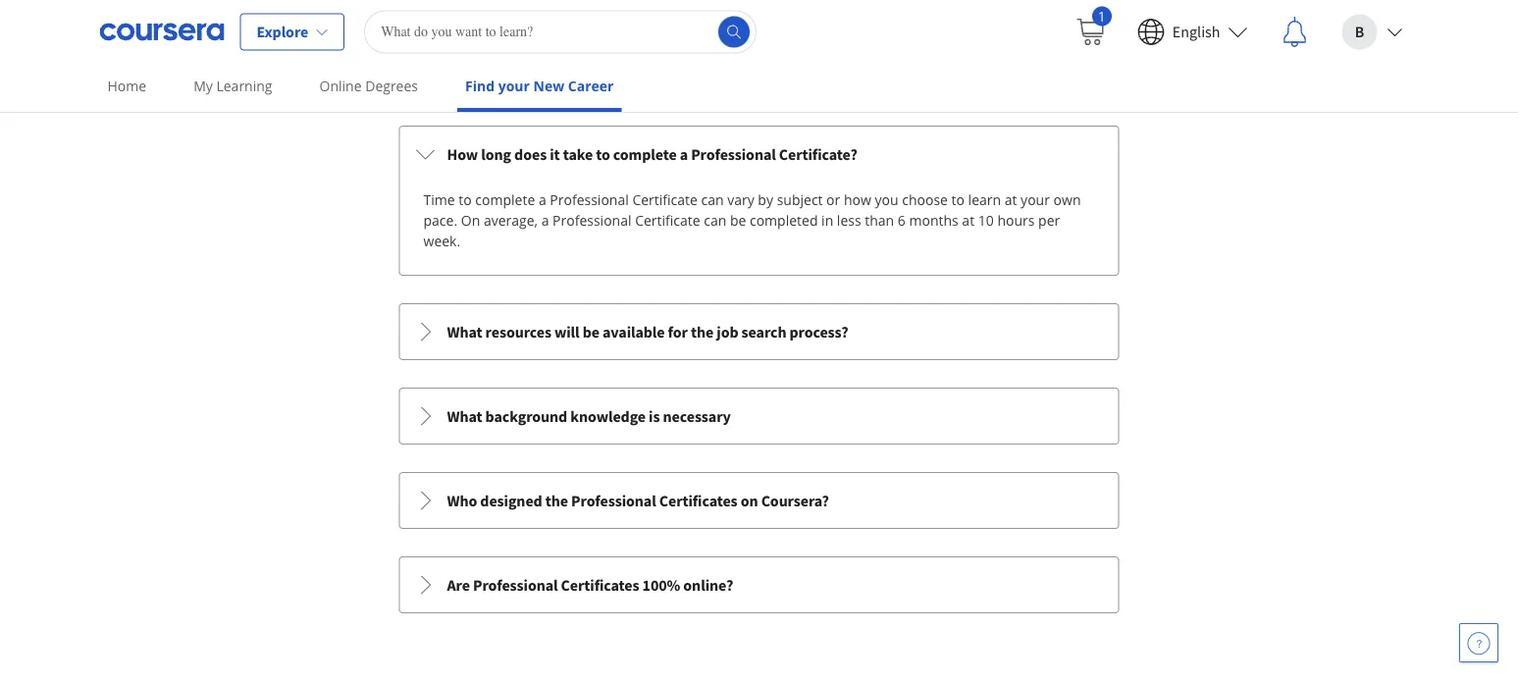 Task type: locate. For each thing, give the bounding box(es) containing it.
at up hours in the right of the page
[[1005, 190, 1017, 209]]

a
[[680, 144, 688, 164], [539, 190, 546, 209], [541, 211, 549, 229]]

to up on
[[459, 190, 472, 209]]

new
[[533, 77, 564, 95]]

find
[[465, 77, 495, 95]]

vary
[[727, 190, 754, 209]]

1 vertical spatial certificate
[[635, 211, 700, 229]]

1 what from the top
[[447, 322, 482, 341]]

1 horizontal spatial be
[[730, 211, 746, 229]]

0 vertical spatial a
[[680, 144, 688, 164]]

1 vertical spatial be
[[583, 322, 600, 341]]

your up 'per'
[[1021, 190, 1050, 209]]

online
[[319, 77, 362, 95]]

be right will
[[583, 322, 600, 341]]

0 vertical spatial complete
[[613, 144, 677, 164]]

learn
[[968, 190, 1001, 209]]

0 horizontal spatial be
[[583, 322, 600, 341]]

complete
[[613, 144, 677, 164], [475, 190, 535, 209]]

0 vertical spatial the
[[691, 322, 714, 341]]

the right for
[[691, 322, 714, 341]]

my learning link
[[186, 64, 280, 108]]

your
[[498, 77, 530, 95], [1021, 190, 1050, 209]]

a down "does"
[[539, 190, 546, 209]]

hours
[[997, 211, 1035, 229]]

2 what from the top
[[447, 406, 482, 426]]

pace.
[[423, 211, 457, 229]]

explore button
[[240, 13, 345, 51]]

completed
[[750, 211, 818, 229]]

certificate
[[632, 190, 698, 209], [635, 211, 700, 229]]

0 vertical spatial be
[[730, 211, 746, 229]]

what left background in the bottom of the page
[[447, 406, 482, 426]]

it
[[550, 144, 560, 164]]

1 vertical spatial at
[[962, 211, 975, 229]]

can
[[701, 190, 724, 209], [704, 211, 726, 229]]

who designed the professional certificates on coursera?
[[447, 490, 829, 510]]

1 horizontal spatial complete
[[613, 144, 677, 164]]

1 horizontal spatial your
[[1021, 190, 1050, 209]]

to left learn
[[952, 190, 965, 209]]

are
[[447, 575, 470, 594]]

resources
[[485, 322, 551, 341]]

1 vertical spatial the
[[545, 490, 568, 510]]

complete up 'average,'
[[475, 190, 535, 209]]

find your new career link
[[457, 64, 622, 112]]

to
[[596, 144, 610, 164], [459, 190, 472, 209], [952, 190, 965, 209]]

at left 10 at right top
[[962, 211, 975, 229]]

1 vertical spatial complete
[[475, 190, 535, 209]]

complete right take
[[613, 144, 677, 164]]

be down vary on the left top of the page
[[730, 211, 746, 229]]

what
[[447, 322, 482, 341], [447, 406, 482, 426]]

online degrees
[[319, 77, 418, 95]]

certificates left '100%'
[[561, 575, 639, 594]]

1 horizontal spatial certificates
[[659, 490, 738, 510]]

who
[[447, 490, 477, 510]]

explore
[[257, 22, 308, 42]]

a up the time to complete a professional certificate can vary by subject or how you choose to learn at your own pace. on average, a professional certificate can be completed in less than 6 months at 10 hours per week.
[[680, 144, 688, 164]]

to right take
[[596, 144, 610, 164]]

the right the designed
[[545, 490, 568, 510]]

0 vertical spatial at
[[1005, 190, 1017, 209]]

certificates left on
[[659, 490, 738, 510]]

0 vertical spatial what
[[447, 322, 482, 341]]

0 vertical spatial certificates
[[659, 490, 738, 510]]

6
[[898, 211, 906, 229]]

own
[[1054, 190, 1081, 209]]

0 horizontal spatial complete
[[475, 190, 535, 209]]

be inside the time to complete a professional certificate can vary by subject or how you choose to learn at your own pace. on average, a professional certificate can be completed in less than 6 months at 10 hours per week.
[[730, 211, 746, 229]]

What do you want to learn? text field
[[364, 10, 757, 53]]

choose
[[902, 190, 948, 209]]

process?
[[790, 322, 848, 341]]

online degrees link
[[312, 64, 426, 108]]

1 horizontal spatial the
[[691, 322, 714, 341]]

how long does it take to complete a professional certificate? button
[[400, 126, 1118, 181]]

0 vertical spatial your
[[498, 77, 530, 95]]

time
[[423, 190, 455, 209]]

0 vertical spatial certificate
[[632, 190, 698, 209]]

or
[[826, 190, 840, 209]]

2 vertical spatial a
[[541, 211, 549, 229]]

what background knowledge is necessary button
[[400, 388, 1118, 443]]

100%
[[642, 575, 680, 594]]

professional
[[691, 144, 776, 164], [550, 190, 629, 209], [553, 211, 632, 229], [571, 490, 656, 510], [473, 575, 558, 594]]

week.
[[423, 231, 460, 250]]

your right find
[[498, 77, 530, 95]]

complete inside "dropdown button"
[[613, 144, 677, 164]]

career
[[568, 77, 614, 95]]

can left vary on the left top of the page
[[701, 190, 724, 209]]

are professional certificates 100% online? button
[[400, 557, 1118, 612]]

the
[[691, 322, 714, 341], [545, 490, 568, 510]]

what for what resources will be available for the job search process?
[[447, 322, 482, 341]]

certificates
[[659, 490, 738, 510], [561, 575, 639, 594]]

certificates inside are professional certificates 100% online? dropdown button
[[561, 575, 639, 594]]

background
[[485, 406, 567, 426]]

what resources will be available for the job search process?
[[447, 322, 848, 341]]

at
[[1005, 190, 1017, 209], [962, 211, 975, 229]]

1 vertical spatial what
[[447, 406, 482, 426]]

b button
[[1326, 0, 1419, 63]]

1 vertical spatial your
[[1021, 190, 1050, 209]]

be inside dropdown button
[[583, 322, 600, 341]]

you
[[875, 190, 899, 209]]

1 horizontal spatial to
[[596, 144, 610, 164]]

be
[[730, 211, 746, 229], [583, 322, 600, 341]]

a right 'average,'
[[541, 211, 549, 229]]

0 horizontal spatial certificates
[[561, 575, 639, 594]]

can left the "completed"
[[704, 211, 726, 229]]

None search field
[[364, 10, 757, 53]]

what for what background knowledge is necessary
[[447, 406, 482, 426]]

what left resources
[[447, 322, 482, 341]]

2 horizontal spatial to
[[952, 190, 965, 209]]

take
[[563, 144, 593, 164]]

1 vertical spatial certificates
[[561, 575, 639, 594]]

are professional certificates 100% online?
[[447, 575, 733, 594]]



Task type: vqa. For each thing, say whether or not it's contained in the screenshot.
left the
yes



Task type: describe. For each thing, give the bounding box(es) containing it.
months
[[909, 211, 959, 229]]

a inside "dropdown button"
[[680, 144, 688, 164]]

complete inside the time to complete a professional certificate can vary by subject or how you choose to learn at your own pace. on average, a professional certificate can be completed in less than 6 months at 10 hours per week.
[[475, 190, 535, 209]]

subject
[[777, 190, 823, 209]]

will
[[554, 322, 580, 341]]

your inside the time to complete a professional certificate can vary by subject or how you choose to learn at your own pace. on average, a professional certificate can be completed in less than 6 months at 10 hours per week.
[[1021, 190, 1050, 209]]

learning
[[216, 77, 272, 95]]

to inside how long does it take to complete a professional certificate? "dropdown button"
[[596, 144, 610, 164]]

b
[[1355, 22, 1364, 42]]

is
[[649, 406, 660, 426]]

than
[[865, 211, 894, 229]]

long
[[481, 144, 511, 164]]

how
[[844, 190, 871, 209]]

degrees
[[365, 77, 418, 95]]

how long does it take to complete a professional certificate?
[[447, 144, 857, 164]]

on
[[461, 211, 480, 229]]

0 horizontal spatial your
[[498, 77, 530, 95]]

certificates inside who designed the professional certificates on coursera? dropdown button
[[659, 490, 738, 510]]

help center image
[[1467, 631, 1491, 655]]

home
[[107, 77, 146, 95]]

does
[[514, 144, 547, 164]]

online?
[[683, 575, 733, 594]]

knowledge
[[570, 406, 646, 426]]

certificate?
[[779, 144, 857, 164]]

who designed the professional certificates on coursera? button
[[400, 473, 1118, 528]]

how
[[447, 144, 478, 164]]

0 horizontal spatial the
[[545, 490, 568, 510]]

coursera?
[[761, 490, 829, 510]]

average,
[[484, 211, 538, 229]]

english
[[1173, 22, 1220, 42]]

by
[[758, 190, 773, 209]]

my learning
[[193, 77, 272, 95]]

find your new career
[[465, 77, 614, 95]]

english button
[[1122, 0, 1263, 63]]

0 horizontal spatial to
[[459, 190, 472, 209]]

time to complete a professional certificate can vary by subject or how you choose to learn at your own pace. on average, a professional certificate can be completed in less than 6 months at 10 hours per week.
[[423, 190, 1081, 250]]

professional inside "dropdown button"
[[691, 144, 776, 164]]

home link
[[100, 64, 154, 108]]

1 horizontal spatial at
[[1005, 190, 1017, 209]]

per
[[1038, 211, 1060, 229]]

less
[[837, 211, 861, 229]]

necessary
[[663, 406, 731, 426]]

0 horizontal spatial at
[[962, 211, 975, 229]]

what resources will be available for the job search process? button
[[400, 304, 1118, 359]]

search
[[741, 322, 786, 341]]

job
[[717, 322, 738, 341]]

available
[[603, 322, 665, 341]]

shopping cart: 1 item element
[[1074, 6, 1112, 48]]

1 vertical spatial a
[[539, 190, 546, 209]]

coursera image
[[100, 16, 224, 48]]

0 vertical spatial can
[[701, 190, 724, 209]]

1
[[1098, 6, 1106, 25]]

what background knowledge is necessary
[[447, 406, 731, 426]]

in
[[821, 211, 833, 229]]

on
[[741, 490, 758, 510]]

designed
[[480, 490, 542, 510]]

1 vertical spatial can
[[704, 211, 726, 229]]

for
[[668, 322, 688, 341]]

10
[[978, 211, 994, 229]]

1 link
[[1059, 0, 1122, 63]]

my
[[193, 77, 213, 95]]



